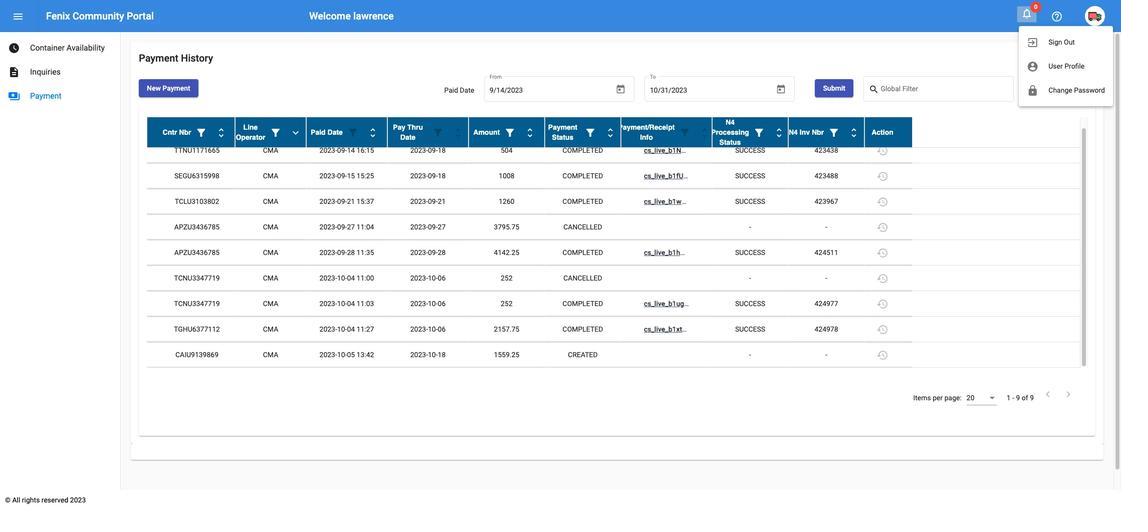 Task type: locate. For each thing, give the bounding box(es) containing it.
no color image containing help_outline
[[1051, 11, 1063, 23]]

2157.75
[[494, 325, 519, 333]]

amount filter_alt
[[473, 127, 516, 139]]

05
[[347, 351, 355, 359]]

4 completed from the top
[[563, 249, 603, 257]]

9 restore row from the top
[[147, 342, 1080, 368]]

0 vertical spatial cell
[[621, 215, 712, 240]]

Global Filter field
[[881, 87, 1009, 95]]

0 horizontal spatial 9
[[1016, 394, 1020, 402]]

- down 424511
[[826, 274, 827, 282]]

navigation
[[0, 32, 120, 108]]

1 completed from the top
[[563, 146, 603, 154]]

reserved
[[42, 496, 68, 504]]

1 restore row from the top
[[147, 138, 1080, 163]]

unfold_more for processing
[[773, 127, 785, 139]]

0 horizontal spatial 28
[[347, 249, 355, 257]]

2 completed from the top
[[563, 172, 603, 180]]

8 unfold_more button from the left
[[844, 122, 864, 142]]

2023-09-18 for 2023-09-15 15:25
[[410, 172, 446, 180]]

0 vertical spatial 252
[[501, 274, 513, 282]]

1 18 from the top
[[438, 146, 446, 154]]

1 filter_alt from the left
[[195, 127, 207, 139]]

2 cma from the top
[[263, 172, 278, 180]]

1 vertical spatial cell
[[621, 266, 712, 291]]

21 for 2023-09-21
[[438, 197, 446, 205]]

help_outline button
[[1047, 6, 1067, 26]]

filter_alt
[[195, 127, 207, 139], [270, 127, 282, 139], [347, 127, 359, 139], [432, 127, 444, 139], [504, 127, 516, 139], [584, 127, 596, 139], [679, 127, 691, 139], [753, 127, 765, 139], [828, 127, 840, 139]]

21 for 2023-09-21 15:37
[[347, 197, 355, 205]]

1 horizontal spatial nbr
[[812, 128, 824, 136]]

paid
[[444, 86, 458, 94], [311, 128, 326, 136]]

1 horizontal spatial 9
[[1030, 394, 1034, 402]]

watch_later
[[8, 42, 20, 54]]

9 right of
[[1030, 394, 1034, 402]]

2 success from the top
[[735, 172, 765, 180]]

27 left 11:04 at the top of the page
[[347, 223, 355, 231]]

password
[[1074, 86, 1105, 94]]

3 unfold_more from the left
[[452, 127, 464, 139]]

2023-10-06
[[410, 274, 446, 282], [410, 300, 446, 308], [410, 325, 446, 333]]

5 cma from the top
[[263, 249, 278, 257]]

1 vertical spatial 2023-09-18
[[410, 172, 446, 180]]

portal
[[127, 10, 154, 22]]

no color image containing refresh
[[1018, 84, 1030, 96]]

1 21 from the left
[[347, 197, 355, 205]]

payment
[[139, 52, 178, 64], [163, 84, 190, 92], [30, 91, 62, 101], [548, 123, 577, 131]]

6 unfold_more from the left
[[699, 127, 711, 139]]

4 restore button from the top
[[873, 217, 893, 237]]

filter_alt right payment status
[[584, 127, 596, 139]]

2 04 from the top
[[347, 300, 355, 308]]

no color image
[[1051, 11, 1063, 23], [8, 42, 20, 54], [8, 66, 20, 78], [1018, 84, 1030, 96], [8, 90, 20, 102], [215, 127, 227, 139], [347, 127, 359, 139], [452, 127, 464, 139], [524, 127, 536, 139], [584, 127, 596, 139], [604, 127, 616, 139], [679, 127, 691, 139], [699, 127, 711, 139], [753, 127, 765, 139], [877, 145, 889, 157], [877, 247, 889, 259], [877, 298, 889, 310], [877, 324, 889, 336]]

success for 423438
[[735, 146, 765, 154]]

no color image containing keyboard_arrow_down
[[290, 127, 302, 139]]

04
[[347, 274, 355, 282], [347, 300, 355, 308], [347, 325, 355, 333]]

1 vertical spatial tcnu3347719
[[174, 300, 220, 308]]

2 2023-10-06 from the top
[[410, 300, 446, 308]]

1 horizontal spatial 28
[[438, 249, 446, 257]]

3 06 from the top
[[438, 325, 446, 333]]

filter_alt button up cs_live_b1nck2tsqa6mtaqzy2oy5cpordpavr1fqfbtyag8klmqd9mbfp5v6dv2zs link
[[749, 122, 769, 142]]

5 column header from the left
[[469, 117, 545, 147]]

action column header
[[865, 117, 913, 147]]

unfold_more button up 16:15
[[363, 122, 383, 142]]

1 vertical spatial 06
[[438, 300, 446, 308]]

7 restore from the top
[[877, 298, 889, 310]]

status
[[552, 133, 574, 141], [720, 138, 741, 146]]

From date field
[[490, 87, 590, 95]]

apzu3436785
[[174, 223, 220, 231], [174, 249, 220, 257]]

cs_live_b1ugcrsnvtccmyrvx5oktihzveetrp2m3nyoj9e4jbuha2gh8ybysxizqp link
[[644, 300, 897, 308]]

cma for 2023-09-15 15:25
[[263, 172, 278, 180]]

completed
[[563, 146, 603, 154], [563, 172, 603, 180], [563, 197, 603, 205], [563, 249, 603, 257], [563, 300, 603, 308], [563, 325, 603, 333]]

28
[[347, 249, 355, 257], [438, 249, 446, 257]]

5 success from the top
[[735, 300, 765, 308]]

payment down inquiries
[[30, 91, 62, 101]]

n4 up processing
[[726, 118, 735, 126]]

252 for cancelled
[[501, 274, 513, 282]]

no color image containing navigate_next
[[1063, 388, 1075, 400]]

new payment
[[147, 84, 190, 92]]

operator
[[236, 133, 265, 141]]

tcnu3347719 for 2023-10-04 11:00
[[174, 274, 220, 282]]

7 restore button from the top
[[873, 294, 893, 314]]

nbr right cntr
[[179, 128, 191, 136]]

252 up 2157.75
[[501, 300, 513, 308]]

1 vertical spatial paid
[[311, 128, 326, 136]]

cma
[[263, 146, 278, 154], [263, 172, 278, 180], [263, 197, 278, 205], [263, 223, 278, 231], [263, 249, 278, 257], [263, 274, 278, 282], [263, 300, 278, 308], [263, 325, 278, 333], [263, 351, 278, 359]]

1 vertical spatial 252
[[501, 300, 513, 308]]

unfold_more left operator
[[215, 127, 227, 139]]

filter_alt button up 423438 at the right top of the page
[[824, 122, 844, 142]]

payment up new
[[139, 52, 178, 64]]

submit
[[823, 84, 845, 92]]

2 vertical spatial 04
[[347, 325, 355, 333]]

cell for 3795.75
[[621, 215, 712, 240]]

5 restore button from the top
[[873, 243, 893, 263]]

0 horizontal spatial status
[[552, 133, 574, 141]]

0 horizontal spatial n4
[[726, 118, 735, 126]]

0 vertical spatial paid
[[444, 86, 458, 94]]

8 restore row from the top
[[147, 317, 1080, 342]]

- up 'cs_live_b1hhjnatlesnwaf0hdobkht5cedtgp3o8zd9raeiqylfctgjym44dy3y1z' on the right of page
[[749, 223, 751, 231]]

date up amount
[[460, 86, 474, 94]]

unfold_more left info in the right of the page
[[604, 127, 616, 139]]

status inside the n4 processing status filter_alt
[[720, 138, 741, 146]]

0 vertical spatial 18
[[438, 146, 446, 154]]

filter_alt right thru
[[432, 127, 444, 139]]

21 left 15:37
[[347, 197, 355, 205]]

filter_alt inside payment/receipt info filter_alt
[[679, 127, 691, 139]]

date down thru
[[400, 133, 416, 141]]

5 restore row from the top
[[147, 240, 1080, 266]]

grid containing filter_alt
[[147, 117, 1088, 368]]

0 horizontal spatial date
[[328, 128, 343, 136]]

1 horizontal spatial 21
[[438, 197, 446, 205]]

nbr right the inv
[[812, 128, 824, 136]]

11:04
[[357, 223, 374, 231]]

424977
[[815, 300, 838, 308]]

rights
[[22, 496, 40, 504]]

1 04 from the top
[[347, 274, 355, 282]]

unfold_more for date
[[367, 127, 379, 139]]

21 up 2023-09-27
[[438, 197, 446, 205]]

8 unfold_more from the left
[[848, 127, 860, 139]]

252
[[501, 274, 513, 282], [501, 300, 513, 308]]

filter_alt button left keyboard_arrow_down
[[266, 122, 286, 142]]

paid inside paid date filter_alt
[[311, 128, 326, 136]]

completed for cs_live_b1ugcrsnvtccmyrvx5oktihzveetrp2m3nyoj9e4jbuha2gh8ybysxizqp
[[563, 300, 603, 308]]

filter_alt up ttnu1171665 at the left
[[195, 127, 207, 139]]

0 vertical spatial 2023-09-18
[[410, 146, 446, 154]]

2 vertical spatial 2023-10-06
[[410, 325, 446, 333]]

restore row
[[147, 138, 1080, 163], [147, 163, 1080, 189], [147, 189, 1080, 215], [147, 215, 1080, 240], [147, 240, 1080, 266], [147, 266, 1080, 291], [147, 291, 1080, 317], [147, 317, 1080, 342], [147, 342, 1080, 368]]

notifications_none button
[[1017, 6, 1037, 23]]

0 horizontal spatial nbr
[[179, 128, 191, 136]]

2 vertical spatial 06
[[438, 325, 446, 333]]

grid
[[147, 117, 1088, 368]]

1 2023-09-18 from the top
[[410, 146, 446, 154]]

unfold_more left payment status
[[524, 127, 536, 139]]

7 unfold_more from the left
[[773, 127, 785, 139]]

row containing filter_alt
[[147, 117, 1080, 148]]

payment status
[[548, 123, 577, 141]]

2 nbr from the left
[[812, 128, 824, 136]]

6 unfold_more button from the left
[[695, 122, 715, 142]]

3795.75
[[494, 223, 519, 231]]

row
[[147, 117, 1080, 148]]

container
[[30, 43, 65, 53]]

filter_alt button right payment status
[[580, 122, 600, 142]]

no color image
[[1021, 8, 1033, 20], [12, 11, 24, 23], [1027, 37, 1039, 49], [1027, 61, 1039, 73], [869, 83, 881, 95], [1027, 85, 1039, 97], [195, 127, 207, 139], [270, 127, 282, 139], [290, 127, 302, 139], [367, 127, 379, 139], [432, 127, 444, 139], [504, 127, 516, 139], [773, 127, 785, 139], [828, 127, 840, 139], [848, 127, 860, 139], [877, 171, 889, 183], [877, 196, 889, 208], [877, 222, 889, 234], [877, 273, 889, 285], [877, 349, 889, 362], [1042, 388, 1054, 400], [1063, 388, 1075, 400]]

27 up 2023-09-28
[[438, 223, 446, 231]]

5 unfold_more from the left
[[604, 127, 616, 139]]

cs_live_b1w3osxhzsbg97fy0gmcjza73r2ybu9ghsobx40ee9v3wmt88vv0ttkbqk link
[[644, 197, 906, 205]]

- cell
[[712, 215, 788, 240], [788, 215, 865, 240], [712, 266, 788, 291], [788, 266, 865, 291], [712, 342, 788, 367], [788, 342, 865, 367]]

5 filter_alt button from the left
[[500, 122, 520, 142]]

1 28 from the left
[[347, 249, 355, 257]]

n4 left the inv
[[789, 128, 798, 136]]

keyboard_arrow_down button
[[286, 122, 306, 142]]

unfold_more button for inv
[[844, 122, 864, 142]]

unfold_more button down to date field
[[695, 122, 715, 142]]

unfold_more button left info in the right of the page
[[600, 122, 620, 142]]

28 down 2023-09-27
[[438, 249, 446, 257]]

items
[[913, 394, 931, 402]]

2 horizontal spatial date
[[460, 86, 474, 94]]

success for 424511
[[735, 249, 765, 257]]

1 vertical spatial 04
[[347, 300, 355, 308]]

6 column header from the left
[[545, 117, 621, 147]]

1 nbr from the left
[[179, 128, 191, 136]]

unfold_more button left payment status
[[520, 122, 540, 142]]

unfold_more left processing
[[699, 127, 711, 139]]

filter_alt up the 14
[[347, 127, 359, 139]]

3 restore button from the top
[[873, 191, 893, 212]]

9 cma from the top
[[263, 351, 278, 359]]

unfold_more up cs_live_b1nck2tsqa6mtaqzy2oy5cpordpavr1fqfbtyag8klmqd9mbfp5v6dv2zs
[[773, 127, 785, 139]]

tcnu3347719 for 2023-10-04 11:03
[[174, 300, 220, 308]]

2023-10-18
[[410, 351, 446, 359]]

apzu3436785 for 2023-09-27 11:04
[[174, 223, 220, 231]]

3 restore from the top
[[877, 196, 889, 208]]

unfold_more left amount
[[452, 127, 464, 139]]

filter_alt button up the 14
[[343, 122, 363, 142]]

2023-09-18
[[410, 146, 446, 154], [410, 172, 446, 180]]

no color image containing navigate_before
[[1042, 388, 1054, 400]]

06 for 2023-10-04 11:27
[[438, 325, 446, 333]]

n4
[[726, 118, 735, 126], [789, 128, 798, 136]]

2023-09-21
[[410, 197, 446, 205]]

unfold_more button left action
[[844, 122, 864, 142]]

6 cma from the top
[[263, 274, 278, 282]]

unfold_more button up cs_live_b1nck2tsqa6mtaqzy2oy5cpordpavr1fqfbtyag8klmqd9mbfp5v6dv2zs
[[769, 122, 789, 142]]

cell
[[621, 215, 712, 240], [621, 266, 712, 291], [621, 342, 712, 367]]

1 horizontal spatial n4
[[789, 128, 798, 136]]

action
[[872, 128, 894, 136]]

2 unfold_more from the left
[[367, 127, 379, 139]]

5 unfold_more button from the left
[[600, 122, 620, 142]]

- cell down the '424978'
[[788, 342, 865, 367]]

n4 inside n4 inv nbr filter_alt
[[789, 128, 798, 136]]

1 cma from the top
[[263, 146, 278, 154]]

0 vertical spatial 2023-10-06
[[410, 274, 446, 282]]

cs_live_b1ugcrsnvtccmyrvx5oktihzveetrp2m3nyoj9e4jbuha2gh8ybysxizqp
[[644, 300, 897, 308]]

filter_alt button up ttnu1171665 at the left
[[191, 122, 211, 142]]

2 tcnu3347719 from the top
[[174, 300, 220, 308]]

filter_alt button right thru
[[428, 122, 448, 142]]

filter_alt button right info in the right of the page
[[675, 122, 695, 142]]

paid date filter_alt
[[311, 127, 359, 139]]

unfold_more button left amount
[[448, 122, 468, 142]]

2 vertical spatial cell
[[621, 342, 712, 367]]

n4 inside the n4 processing status filter_alt
[[726, 118, 735, 126]]

7 filter_alt from the left
[[679, 127, 691, 139]]

no color image inside refresh button
[[1018, 84, 1030, 96]]

2 vertical spatial 18
[[438, 351, 446, 359]]

tclu3103802
[[175, 197, 219, 205]]

cs_live_b1hhjnatlesnwaf0hdobkht5cedtgp3o8zd9raeiqylfctgjym44dy3y1z
[[644, 249, 899, 257]]

restore
[[877, 145, 889, 157], [877, 171, 889, 183], [877, 196, 889, 208], [877, 222, 889, 234], [877, 247, 889, 259], [877, 273, 889, 285], [877, 298, 889, 310], [877, 324, 889, 336], [877, 349, 889, 362]]

0 vertical spatial apzu3436785
[[174, 223, 220, 231]]

04 left 11:03
[[347, 300, 355, 308]]

restore for cs_live_b1xtth8vwnbylfxo5z9y2c1hl90ht0av6kzdxisdmwan4hyyuncip8oep0
[[877, 324, 889, 336]]

filter_alt up 504
[[504, 127, 516, 139]]

1 horizontal spatial 27
[[438, 223, 446, 231]]

filter_alt left keyboard_arrow_down
[[270, 127, 282, 139]]

unfold_more up 16:15
[[367, 127, 379, 139]]

n4 processing status filter_alt
[[711, 118, 765, 146]]

7 cma from the top
[[263, 300, 278, 308]]

cs_live_b1xtth8vwnbylfxo5z9y2c1hl90ht0av6kzdxisdmwan4hyyuncip8oep0 link
[[644, 325, 899, 333]]

no color image inside navigate_next button
[[1063, 388, 1075, 400]]

info
[[640, 133, 653, 141]]

reset filter
[[1052, 84, 1088, 92]]

cma for 2023-10-04 11:27
[[263, 325, 278, 333]]

unfold_more left action
[[848, 127, 860, 139]]

2 restore from the top
[[877, 171, 889, 183]]

27
[[347, 223, 355, 231], [438, 223, 446, 231]]

no color image containing notifications_none
[[1021, 8, 1033, 20]]

0 horizontal spatial paid
[[311, 128, 326, 136]]

2 unfold_more button from the left
[[363, 122, 383, 142]]

0 vertical spatial cancelled
[[563, 223, 602, 231]]

6 completed from the top
[[563, 325, 603, 333]]

1 filter_alt button from the left
[[191, 122, 211, 142]]

2 cancelled from the top
[[563, 274, 602, 282]]

1 27 from the left
[[347, 223, 355, 231]]

5 filter_alt from the left
[[504, 127, 516, 139]]

3 cell from the top
[[621, 342, 712, 367]]

filter_alt inside the n4 processing status filter_alt
[[753, 127, 765, 139]]

8 filter_alt button from the left
[[749, 122, 769, 142]]

9 filter_alt button from the left
[[824, 122, 844, 142]]

no color image containing menu
[[12, 11, 24, 23]]

1 cell from the top
[[621, 215, 712, 240]]

payment/receipt info filter_alt
[[618, 123, 691, 141]]

restore for cs_live_b1hhjnatlesnwaf0hdobkht5cedtgp3o8zd9raeiqylfctgjym44dy3y1z
[[877, 247, 889, 259]]

27 for 2023-09-27
[[438, 223, 446, 231]]

1 vertical spatial apzu3436785
[[174, 249, 220, 257]]

date
[[460, 86, 474, 94], [328, 128, 343, 136], [400, 133, 416, 141]]

3 filter_alt button from the left
[[343, 122, 363, 142]]

6 restore button from the top
[[873, 268, 893, 288]]

2 cell from the top
[[621, 266, 712, 291]]

filter_alt up cs_live_b1nck2tsqa6mtaqzy2oy5cpordpavr1fqfbtyag8klmqd9mbfp5v6dv2zs link
[[753, 127, 765, 139]]

cs_live_b1fuvlqkgeej7fbylsboigwzkkx4q5llxxg4md3r6dmjtprzokxo3kc6ux
[[644, 172, 895, 180]]

04 left 11:00
[[347, 274, 355, 282]]

cma for 2023-10-04 11:00
[[263, 274, 278, 282]]

2 apzu3436785 from the top
[[174, 249, 220, 257]]

9 filter_alt from the left
[[828, 127, 840, 139]]

ttnu1171665
[[174, 146, 220, 154]]

- cell up 'cs_live_b1hhjnatlesnwaf0hdobkht5cedtgp3o8zd9raeiqylfctgjym44dy3y1z' on the right of page
[[712, 215, 788, 240]]

0 vertical spatial 04
[[347, 274, 355, 282]]

cs_live_b1fuvlqkgeej7fbylsboigwzkkx4q5llxxg4md3r6dmjtprzokxo3kc6ux link
[[644, 172, 895, 180]]

7 unfold_more button from the left
[[769, 122, 789, 142]]

no color image inside navigate_before button
[[1042, 388, 1054, 400]]

1 unfold_more button from the left
[[211, 122, 231, 142]]

7 filter_alt button from the left
[[675, 122, 695, 142]]

payment inside button
[[163, 84, 190, 92]]

2 restore row from the top
[[147, 163, 1080, 189]]

restore button for cs_live_b1w3osxhzsbg97fy0gmcjza73r2ybu9ghsobx40ee9v3wmt88vv0ttkbqk
[[873, 191, 893, 212]]

4 unfold_more button from the left
[[520, 122, 540, 142]]

2023-10-04 11:27
[[320, 325, 374, 333]]

2023-09-18 up 2023-09-21
[[410, 172, 446, 180]]

payment history
[[139, 52, 213, 64]]

3 2023-10-06 from the top
[[410, 325, 446, 333]]

2023-09-18 down thru
[[410, 146, 446, 154]]

0 horizontal spatial 21
[[347, 197, 355, 205]]

9 restore from the top
[[877, 349, 889, 362]]

©
[[5, 496, 11, 504]]

28 for 2023-09-28 11:35
[[347, 249, 355, 257]]

filter_alt up 423438 at the right top of the page
[[828, 127, 840, 139]]

- cell down cs_live_b1xtth8vwnbylfxo5z9y2c1hl90ht0av6kzdxisdmwan4hyyuncip8oep0 link
[[712, 342, 788, 367]]

no color image inside keyboard_arrow_down button
[[290, 127, 302, 139]]

2 filter_alt button from the left
[[266, 122, 286, 142]]

1 horizontal spatial status
[[720, 138, 741, 146]]

restore button for cs_live_b1ugcrsnvtccmyrvx5oktihzveetrp2m3nyoj9e4jbuha2gh8ybysxizqp
[[873, 294, 893, 314]]

no color image containing description
[[8, 66, 20, 78]]

06 for 2023-10-04 11:00
[[438, 274, 446, 282]]

1 restore button from the top
[[873, 140, 893, 160]]

2023-09-27
[[410, 223, 446, 231]]

payments
[[8, 90, 20, 102]]

2023-09-18 for 2023-09-14 16:15
[[410, 146, 446, 154]]

1 success from the top
[[735, 146, 765, 154]]

04 left 11:27
[[347, 325, 355, 333]]

welcome lawrence
[[309, 10, 394, 22]]

success for 424978
[[735, 325, 765, 333]]

5 completed from the top
[[563, 300, 603, 308]]

page:
[[945, 394, 962, 402]]

1 column header from the left
[[147, 117, 235, 147]]

1 vertical spatial n4
[[789, 128, 798, 136]]

filter_alt right info in the right of the page
[[679, 127, 691, 139]]

reset filter button
[[1044, 79, 1096, 97]]

unfold_more button left operator
[[211, 122, 231, 142]]

nbr inside n4 inv nbr filter_alt
[[812, 128, 824, 136]]

payment right new
[[163, 84, 190, 92]]

1 horizontal spatial date
[[400, 133, 416, 141]]

1 vertical spatial 2023-10-06
[[410, 300, 446, 308]]

1 horizontal spatial paid
[[444, 86, 458, 94]]

payment down the from date field at the top
[[548, 123, 577, 131]]

cs_live_b1w3osxhzsbg97fy0gmcjza73r2ybu9ghsobx40ee9v3wmt88vv0ttkbqk
[[644, 197, 906, 205]]

column header
[[147, 117, 235, 147], [235, 117, 306, 147], [306, 117, 387, 147], [387, 117, 469, 147], [469, 117, 545, 147], [545, 117, 621, 147], [618, 117, 715, 147], [711, 117, 789, 147], [788, 117, 865, 147]]

1 vertical spatial 18
[[438, 172, 446, 180]]

3 completed from the top
[[563, 197, 603, 205]]

n4 for n4 processing status filter_alt
[[726, 118, 735, 126]]

pay thru date
[[393, 123, 423, 141]]

date inside paid date filter_alt
[[328, 128, 343, 136]]

28 left 11:35
[[347, 249, 355, 257]]

06
[[438, 274, 446, 282], [438, 300, 446, 308], [438, 325, 446, 333]]

0 vertical spatial tcnu3347719
[[174, 274, 220, 282]]

refresh button
[[1014, 79, 1034, 99]]

filter_alt button for filter_alt
[[500, 122, 520, 142]]

4 filter_alt button from the left
[[428, 122, 448, 142]]

2023
[[70, 496, 86, 504]]

1 restore from the top
[[877, 145, 889, 157]]

9 restore button from the top
[[873, 345, 893, 365]]

navigate_before button
[[1039, 388, 1057, 402]]

filter_alt button
[[191, 122, 211, 142], [266, 122, 286, 142], [343, 122, 363, 142], [428, 122, 448, 142], [500, 122, 520, 142], [580, 122, 600, 142], [675, 122, 695, 142], [749, 122, 769, 142], [824, 122, 844, 142]]

3 unfold_more button from the left
[[448, 122, 468, 142]]

restore button for cs_live_b1fuvlqkgeej7fbylsboigwzkkx4q5llxxg4md3r6dmjtprzokxo3kc6ux
[[873, 166, 893, 186]]

18 for 1008
[[438, 172, 446, 180]]

8 filter_alt from the left
[[753, 127, 765, 139]]

252 down 4142.25 in the left of the page
[[501, 274, 513, 282]]

0 horizontal spatial 27
[[347, 223, 355, 231]]

0 vertical spatial n4
[[726, 118, 735, 126]]

2023-10-06 for 2023-10-04 11:03
[[410, 300, 446, 308]]

submit button
[[815, 79, 854, 97]]

payment inside navigation
[[30, 91, 62, 101]]

0 vertical spatial 06
[[438, 274, 446, 282]]

2 27 from the left
[[438, 223, 446, 231]]

4 cma from the top
[[263, 223, 278, 231]]

2023-
[[320, 146, 337, 154], [410, 146, 428, 154], [320, 172, 337, 180], [410, 172, 428, 180], [320, 197, 337, 205], [410, 197, 428, 205], [320, 223, 337, 231], [410, 223, 428, 231], [320, 249, 337, 257], [410, 249, 428, 257], [320, 274, 337, 282], [410, 274, 428, 282], [320, 300, 337, 308], [410, 300, 428, 308], [320, 325, 337, 333], [410, 325, 428, 333], [320, 351, 337, 359], [410, 351, 428, 359]]

filter_alt button up 504
[[500, 122, 520, 142]]

11:00
[[357, 274, 374, 282]]

4 unfold_more from the left
[[524, 127, 536, 139]]

9 left of
[[1016, 394, 1020, 402]]

filter
[[1072, 84, 1088, 92]]

424978
[[815, 325, 838, 333]]

date up the '2023-09-14 16:15'
[[328, 128, 343, 136]]

paid date
[[444, 86, 474, 94]]

unfold_more for inv
[[848, 127, 860, 139]]

1 vertical spatial cancelled
[[563, 274, 602, 282]]

cancelled
[[563, 223, 602, 231], [563, 274, 602, 282]]

8 restore button from the top
[[873, 319, 893, 339]]

filter_alt button for processing
[[749, 122, 769, 142]]

1 unfold_more from the left
[[215, 127, 227, 139]]

completed for cs_live_b1fuvlqkgeej7fbylsboigwzkkx4q5llxxg4md3r6dmjtprzokxo3kc6ux
[[563, 172, 603, 180]]



Task type: vqa. For each thing, say whether or not it's contained in the screenshot.


Task type: describe. For each thing, give the bounding box(es) containing it.
amount
[[473, 128, 500, 136]]

423488
[[815, 172, 838, 180]]

user profile
[[1047, 62, 1085, 70]]

payment for payment status
[[548, 123, 577, 131]]

18 for 1559.25
[[438, 351, 446, 359]]

11:27
[[357, 325, 374, 333]]

cma for 2023-10-05 13:42
[[263, 351, 278, 359]]

refresh
[[1018, 84, 1030, 96]]

04 for 11:03
[[347, 300, 355, 308]]

restore for cs_live_b1ugcrsnvtccmyrvx5oktihzveetrp2m3nyoj9e4jbuha2gh8ybysxizqp
[[877, 298, 889, 310]]

4 restore row from the top
[[147, 215, 1080, 240]]

8 column header from the left
[[711, 117, 789, 147]]

11:35
[[357, 249, 374, 257]]

n4 inv nbr filter_alt
[[789, 127, 840, 139]]

27 for 2023-09-27 11:04
[[347, 223, 355, 231]]

cma for 2023-09-14 16:15
[[263, 146, 278, 154]]

no color image containing account_circle
[[1027, 61, 1039, 73]]

completed for cs_live_b1xtth8vwnbylfxo5z9y2c1hl90ht0av6kzdxisdmwan4hyyuncip8oep0
[[563, 325, 603, 333]]

18 for 504
[[438, 146, 446, 154]]

cs_live_b1nck2tsqa6mtaqzy2oy5cpordpavr1fqfbtyag8klmqd9mbfp5v6dv2zs
[[644, 146, 901, 154]]

1559.25
[[494, 351, 519, 359]]

- cell up cs_live_b1ugcrsnvtccmyrvx5oktihzveetrp2m3nyoj9e4jbuha2gh8ybysxizqp
[[712, 266, 788, 291]]

paid for paid date
[[444, 86, 458, 94]]

20
[[967, 394, 975, 402]]

of
[[1022, 394, 1028, 402]]

no color image containing payments
[[8, 90, 20, 102]]

To date field
[[650, 87, 750, 95]]

2 9 from the left
[[1030, 394, 1034, 402]]

filter_alt button for info
[[675, 122, 695, 142]]

- cell down 424511
[[788, 266, 865, 291]]

2023-09-21 15:37
[[320, 197, 374, 205]]

- cell up 424511
[[788, 215, 865, 240]]

restore button for cs_live_b1xtth8vwnbylfxo5z9y2c1hl90ht0av6kzdxisdmwan4hyyuncip8oep0
[[873, 319, 893, 339]]

all
[[12, 496, 20, 504]]

search
[[869, 84, 879, 94]]

- up cs_live_b1ugcrsnvtccmyrvx5oktihzveetrp2m3nyoj9e4jbuha2gh8ybysxizqp
[[749, 274, 751, 282]]

no color image containing lock
[[1027, 85, 1039, 97]]

keyboard_arrow_down
[[290, 127, 302, 139]]

423967
[[815, 197, 838, 205]]

payment for payment history
[[139, 52, 178, 64]]

no color image inside menu button
[[12, 11, 24, 23]]

user
[[1049, 62, 1063, 70]]

no color image inside notifications_none popup button
[[1021, 8, 1033, 20]]

3 restore row from the top
[[147, 189, 1080, 215]]

no color image containing exit_to_app
[[1027, 37, 1039, 49]]

2023-09-28 11:35
[[320, 249, 374, 257]]

cs_live_b1nck2tsqa6mtaqzy2oy5cpordpavr1fqfbtyag8klmqd9mbfp5v6dv2zs link
[[644, 146, 901, 154]]

success for 423967
[[735, 197, 765, 205]]

line
[[243, 123, 258, 131]]

3 filter_alt from the left
[[347, 127, 359, 139]]

account_circle
[[1027, 61, 1039, 73]]

success for 423488
[[735, 172, 765, 180]]

unfold_more for filter_alt
[[524, 127, 536, 139]]

restore for cs_live_b1nck2tsqa6mtaqzy2oy5cpordpavr1fqfbtyag8klmqd9mbfp5v6dv2zs
[[877, 145, 889, 157]]

13:42
[[357, 351, 374, 359]]

2023-09-28
[[410, 249, 446, 257]]

reset
[[1052, 84, 1070, 92]]

no color image containing search
[[869, 83, 881, 95]]

unfold_more button for processing
[[769, 122, 789, 142]]

items per page:
[[913, 394, 962, 402]]

navigate_before
[[1042, 388, 1054, 400]]

sign out
[[1047, 38, 1075, 46]]

lawrence
[[353, 10, 394, 22]]

6 filter_alt button from the left
[[580, 122, 600, 142]]

7 restore row from the top
[[147, 291, 1080, 317]]

new
[[147, 84, 161, 92]]

15
[[347, 172, 355, 180]]

2023-10-06 for 2023-10-04 11:00
[[410, 274, 446, 282]]

unfold_more button for nbr
[[211, 122, 231, 142]]

9 column header from the left
[[788, 117, 865, 147]]

2023-10-05 13:42
[[320, 351, 374, 359]]

restore button for cs_live_b1nck2tsqa6mtaqzy2oy5cpordpavr1fqfbtyag8klmqd9mbfp5v6dv2zs
[[873, 140, 893, 160]]

paid for paid date filter_alt
[[311, 128, 326, 136]]

filter_alt button for inv
[[824, 122, 844, 142]]

menu button
[[8, 6, 28, 26]]

cs_live_b1hhjnatlesnwaf0hdobkht5cedtgp3o8zd9raeiqylfctgjym44dy3y1z link
[[644, 249, 899, 257]]

11:03
[[357, 300, 374, 308]]

filter_alt button for nbr
[[191, 122, 211, 142]]

15:25
[[357, 172, 374, 180]]

cma for 2023-09-21 15:37
[[263, 197, 278, 205]]

423438
[[815, 146, 838, 154]]

restore for cs_live_b1fuvlqkgeej7fbylsboigwzkkx4q5llxxg4md3r6dmjtprzokxo3kc6ux
[[877, 171, 889, 183]]

navigation containing watch_later
[[0, 32, 120, 108]]

4 restore from the top
[[877, 222, 889, 234]]

16:15
[[357, 146, 374, 154]]

description
[[8, 66, 20, 78]]

completed for cs_live_b1hhjnatlesnwaf0hdobkht5cedtgp3o8zd9raeiqylfctgjym44dy3y1z
[[563, 249, 603, 257]]

n4 for n4 inv nbr filter_alt
[[789, 128, 798, 136]]

6 filter_alt from the left
[[584, 127, 596, 139]]

exit_to_app
[[1027, 37, 1039, 49]]

3 column header from the left
[[306, 117, 387, 147]]

completed for cs_live_b1nck2tsqa6mtaqzy2oy5cpordpavr1fqfbtyag8klmqd9mbfp5v6dv2zs
[[563, 146, 603, 154]]

04 for 11:27
[[347, 325, 355, 333]]

6 restore from the top
[[877, 273, 889, 285]]

container availability
[[30, 43, 105, 53]]

date for paid date filter_alt
[[328, 128, 343, 136]]

cancelled for 252
[[563, 274, 602, 282]]

2 column header from the left
[[235, 117, 306, 147]]

cntr
[[163, 128, 177, 136]]

unfold_more for info
[[699, 127, 711, 139]]

- right 1
[[1012, 394, 1014, 402]]

2023-09-15 15:25
[[320, 172, 374, 180]]

restore for cs_live_b1w3osxhzsbg97fy0gmcjza73r2ybu9ghsobx40ee9v3wmt88vv0ttkbqk
[[877, 196, 889, 208]]

created
[[568, 351, 598, 359]]

fenix community portal
[[46, 10, 154, 22]]

help_outline
[[1051, 11, 1063, 23]]

processing
[[711, 128, 749, 136]]

filter_alt button for date
[[343, 122, 363, 142]]

2023-10-04 11:00
[[320, 274, 374, 282]]

cma for 2023-09-28 11:35
[[263, 249, 278, 257]]

payment for payment
[[30, 91, 62, 101]]

- up 424511
[[826, 223, 827, 231]]

inquiries
[[30, 67, 61, 77]]

sign
[[1049, 38, 1062, 46]]

unfold_more for nbr
[[215, 127, 227, 139]]

1260
[[499, 197, 515, 205]]

inv
[[800, 128, 810, 136]]

thru
[[407, 123, 423, 131]]

date for paid date
[[460, 86, 474, 94]]

navigate_next button
[[1060, 388, 1078, 402]]

no color image inside help_outline popup button
[[1051, 11, 1063, 23]]

2023-10-06 for 2023-10-04 11:27
[[410, 325, 446, 333]]

community
[[73, 10, 124, 22]]

new payment button
[[139, 79, 198, 97]]

7 column header from the left
[[618, 117, 715, 147]]

4 column header from the left
[[387, 117, 469, 147]]

6 restore row from the top
[[147, 266, 1080, 291]]

cell for 1559.25
[[621, 342, 712, 367]]

line operator filter_alt
[[236, 123, 282, 141]]

tghu6377112
[[174, 325, 220, 333]]

fenix
[[46, 10, 70, 22]]

2023-09-27 11:04
[[320, 223, 374, 231]]

filter_alt button for operator
[[266, 122, 286, 142]]

no color image containing watch_later
[[8, 42, 20, 54]]

nbr inside cntr nbr filter_alt
[[179, 128, 191, 136]]

caiu9139869
[[175, 351, 219, 359]]

4 filter_alt from the left
[[432, 127, 444, 139]]

completed for cs_live_b1w3osxhzsbg97fy0gmcjza73r2ybu9ghsobx40ee9v3wmt88vv0ttkbqk
[[563, 197, 603, 205]]

- down cs_live_b1xtth8vwnbylfxo5z9y2c1hl90ht0av6kzdxisdmwan4hyyuncip8oep0 link
[[749, 351, 751, 359]]

segu6315998
[[174, 172, 220, 180]]

28 for 2023-09-28
[[438, 249, 446, 257]]

unfold_more button for date
[[363, 122, 383, 142]]

filter_alt inside line operator filter_alt
[[270, 127, 282, 139]]

cell for 252
[[621, 266, 712, 291]]

06 for 2023-10-04 11:03
[[438, 300, 446, 308]]

14
[[347, 146, 355, 154]]

2023-09-14 16:15
[[320, 146, 374, 154]]

out
[[1064, 38, 1075, 46]]

1 9 from the left
[[1016, 394, 1020, 402]]

apzu3436785 for 2023-09-28 11:35
[[174, 249, 220, 257]]

cma for 2023-09-27 11:04
[[263, 223, 278, 231]]

unfold_more button for info
[[695, 122, 715, 142]]

cntr nbr filter_alt
[[163, 127, 207, 139]]

restore button for cs_live_b1hhjnatlesnwaf0hdobkht5cedtgp3o8zd9raeiqylfctgjym44dy3y1z
[[873, 243, 893, 263]]

04 for 11:00
[[347, 274, 355, 282]]

unfold_more button for filter_alt
[[520, 122, 540, 142]]

status inside payment status
[[552, 133, 574, 141]]

success for 424977
[[735, 300, 765, 308]]

© all rights reserved 2023
[[5, 496, 86, 504]]

- down the '424978'
[[826, 351, 827, 359]]

date inside pay thru date
[[400, 133, 416, 141]]

252 for completed
[[501, 300, 513, 308]]

cma for 2023-10-04 11:03
[[263, 300, 278, 308]]

payment/receipt
[[618, 123, 675, 131]]

cancelled for 3795.75
[[563, 223, 602, 231]]

per
[[933, 394, 943, 402]]

424511
[[815, 249, 838, 257]]

change
[[1049, 86, 1072, 94]]

2023-10-04 11:03
[[320, 300, 374, 308]]



